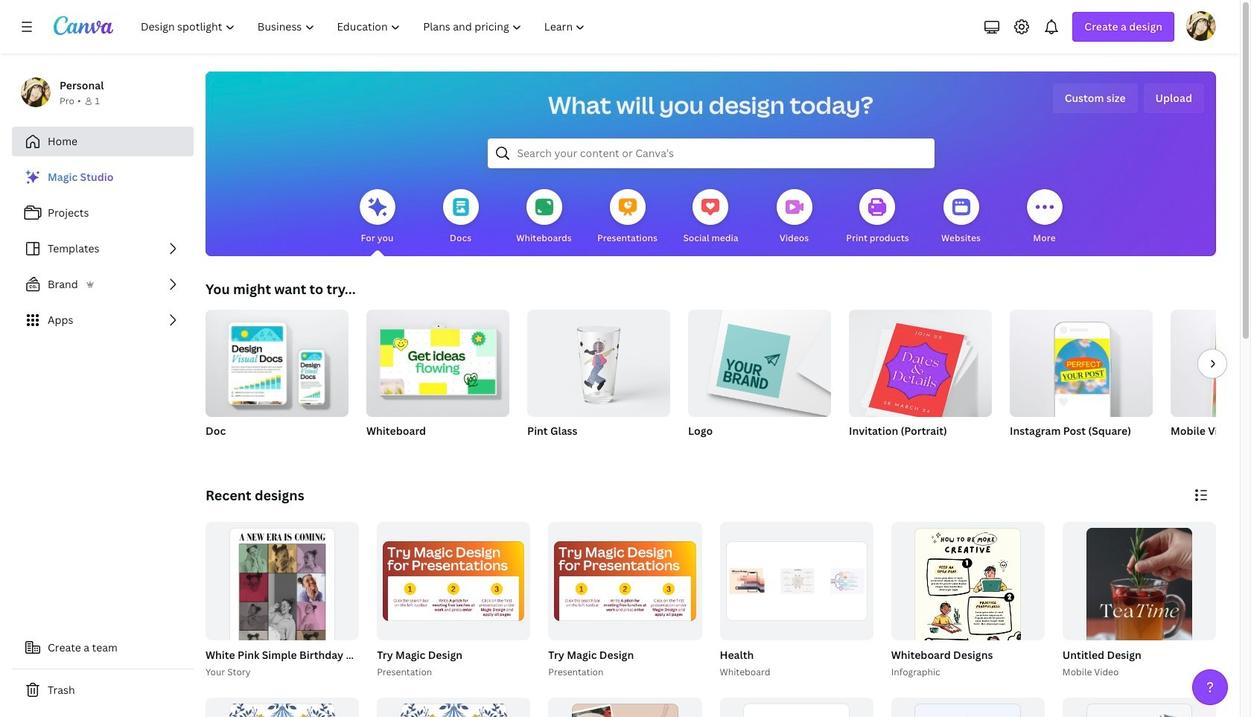 Task type: describe. For each thing, give the bounding box(es) containing it.
Search search field
[[517, 139, 905, 168]]

stephanie aranda image
[[1186, 11, 1216, 41]]



Task type: locate. For each thing, give the bounding box(es) containing it.
None search field
[[487, 139, 934, 168]]

list
[[12, 162, 194, 335]]

top level navigation element
[[131, 12, 598, 42]]

group
[[206, 304, 349, 457], [206, 304, 349, 417], [688, 304, 831, 457], [688, 304, 831, 417], [849, 304, 992, 457], [849, 304, 992, 422], [1010, 304, 1153, 457], [1010, 304, 1153, 417], [366, 310, 509, 457], [366, 310, 509, 417], [527, 310, 670, 457], [1171, 310, 1251, 457], [1171, 310, 1251, 417], [203, 522, 508, 717], [206, 522, 359, 717], [374, 522, 531, 680], [377, 522, 531, 640], [545, 522, 702, 680], [548, 522, 702, 640], [717, 522, 873, 680], [720, 522, 873, 640], [888, 522, 1045, 717], [891, 522, 1045, 717], [1060, 522, 1216, 717], [1063, 522, 1216, 717], [206, 698, 359, 717], [377, 698, 531, 717], [548, 698, 702, 717], [720, 698, 873, 717], [891, 698, 1045, 717], [1063, 698, 1216, 717]]



Task type: vqa. For each thing, say whether or not it's contained in the screenshot.
File dropdown button at the left
no



